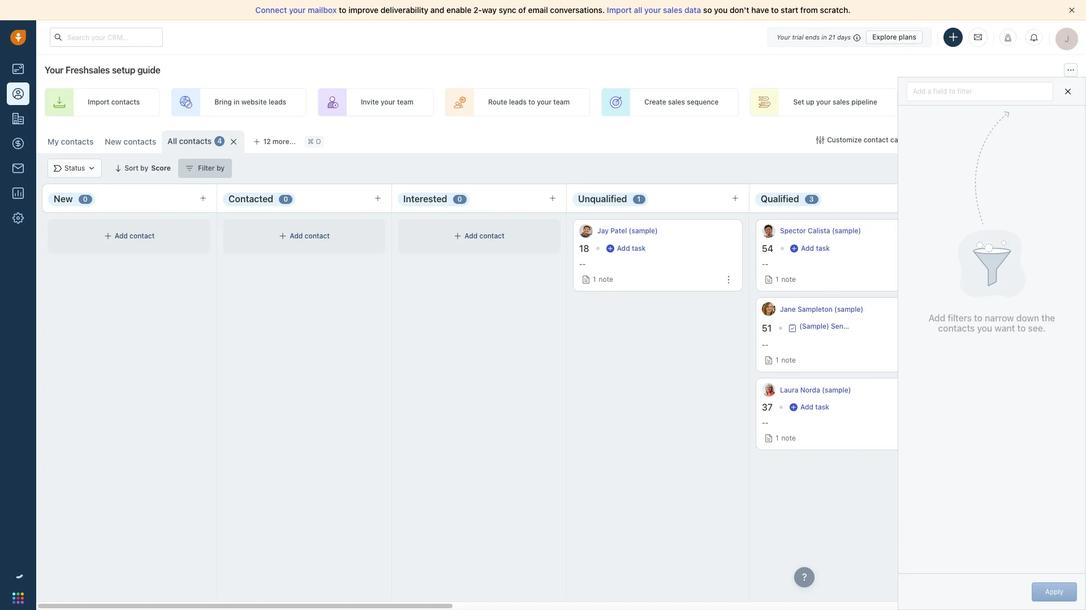 Task type: describe. For each thing, give the bounding box(es) containing it.
(sample) for 51
[[834, 305, 863, 314]]

mailbox
[[308, 5, 337, 15]]

your for your freshsales setup guide
[[45, 65, 63, 75]]

close image
[[1069, 7, 1075, 13]]

to left see.
[[1017, 324, 1026, 334]]

import inside button
[[937, 136, 959, 144]]

add a field to filter button
[[907, 82, 1053, 101]]

1 team from the left
[[397, 98, 413, 107]]

want
[[995, 324, 1015, 334]]

new for new contacts
[[105, 137, 121, 147]]

you inside add filters to narrow down the contacts you want to see.
[[977, 324, 992, 334]]

1 for 54
[[776, 276, 779, 284]]

and
[[430, 5, 444, 15]]

pipeline
[[851, 98, 877, 107]]

down
[[1016, 314, 1039, 324]]

the
[[1042, 314, 1055, 324]]

add deal link
[[909, 88, 1001, 117]]

all contacts 4
[[168, 136, 222, 146]]

sales left pipeline
[[833, 98, 850, 107]]

plans
[[899, 33, 916, 41]]

email
[[528, 5, 548, 15]]

setup
[[112, 65, 135, 75]]

sequence
[[687, 98, 719, 107]]

12
[[263, 137, 271, 146]]

conversations.
[[550, 5, 605, 15]]

status
[[64, 164, 85, 173]]

deal
[[967, 98, 981, 107]]

laura
[[780, 386, 798, 395]]

patel
[[611, 227, 627, 236]]

contact for new
[[130, 232, 155, 241]]

sales right create
[[668, 98, 685, 107]]

a
[[928, 87, 931, 95]]

51
[[762, 323, 772, 334]]

jay patel (sample)
[[597, 227, 658, 236]]

add contact for contacted
[[290, 232, 330, 241]]

task for 54
[[816, 244, 830, 253]]

jay
[[597, 227, 609, 236]]

bring in website leads link
[[171, 88, 307, 117]]

enable
[[446, 5, 471, 15]]

website
[[241, 98, 267, 107]]

customize contact cards
[[827, 136, 909, 144]]

contacts right all
[[179, 136, 212, 146]]

improve
[[348, 5, 378, 15]]

filter by
[[198, 164, 225, 173]]

invite your team link
[[318, 88, 434, 117]]

your freshsales setup guide
[[45, 65, 160, 75]]

set up your sales pipeline link
[[750, 88, 898, 117]]

norda
[[800, 386, 820, 395]]

sync
[[499, 5, 516, 15]]

note for 54
[[781, 276, 796, 284]]

contact for contacted
[[305, 232, 330, 241]]

37
[[762, 403, 773, 413]]

customize
[[827, 136, 862, 144]]

invite
[[361, 98, 379, 107]]

your right up
[[816, 98, 831, 107]]

to left start at top
[[771, 5, 779, 15]]

so
[[703, 5, 712, 15]]

jay patel (sample) link
[[597, 226, 658, 236]]

by for filter
[[217, 164, 225, 173]]

jane
[[780, 305, 796, 314]]

2 team from the left
[[553, 98, 570, 107]]

start
[[781, 5, 798, 15]]

calista
[[808, 227, 830, 236]]

invite your team
[[361, 98, 413, 107]]

to right the filters
[[974, 314, 983, 324]]

connect your mailbox to improve deliverability and enable 2-way sync of email conversations. import all your sales data so you don't have to start from scratch.
[[255, 5, 850, 15]]

add task for 18
[[617, 244, 646, 253]]

guide
[[137, 65, 160, 75]]

(sample) for 18
[[629, 227, 658, 236]]

your for your trial ends in 21 days
[[777, 33, 790, 40]]

route leads to your team
[[488, 98, 570, 107]]

contacted
[[229, 194, 273, 204]]

jane sampleton (sample)
[[780, 305, 863, 314]]

0 vertical spatial in
[[821, 33, 827, 40]]

score
[[151, 164, 171, 173]]

0 horizontal spatial import contacts
[[88, 98, 140, 107]]

container_wx8msf4aqz5i3rn1 image inside filter by button
[[186, 165, 193, 173]]

import inside import contacts link
[[88, 98, 109, 107]]

note for 37
[[781, 435, 796, 443]]

new contacts
[[105, 137, 156, 147]]

import contacts inside button
[[937, 136, 989, 144]]

from
[[800, 5, 818, 15]]

0 for new
[[83, 195, 87, 204]]

12 more... button
[[247, 134, 302, 150]]

s image
[[762, 225, 776, 238]]

spector calista (sample) link
[[780, 226, 861, 236]]

filters
[[948, 314, 972, 324]]

54
[[762, 244, 773, 254]]

contacts inside add filters to narrow down the contacts you want to see.
[[938, 324, 975, 334]]

add inside add filters to narrow down the contacts you want to see.
[[929, 314, 945, 324]]

filter
[[957, 87, 972, 95]]

freshworks switcher image
[[12, 593, 24, 605]]

my contacts
[[48, 137, 94, 147]]

interested
[[403, 194, 447, 204]]

2 leads from the left
[[509, 98, 527, 107]]

add task for 54
[[801, 244, 830, 253]]

your right all
[[644, 5, 661, 15]]

0 vertical spatial import
[[607, 5, 632, 15]]

(sample) for 54
[[832, 227, 861, 236]]

filter
[[198, 164, 215, 173]]

customize contact cards button
[[809, 131, 916, 150]]

-- for 37
[[762, 419, 768, 428]]

contacts up sort by score
[[124, 137, 156, 147]]

sales left the data
[[663, 5, 682, 15]]

to inside button
[[949, 87, 955, 95]]

sort
[[125, 164, 138, 173]]

don't
[[730, 5, 749, 15]]

field
[[933, 87, 947, 95]]

1 leads from the left
[[269, 98, 286, 107]]

route
[[488, 98, 507, 107]]

(sample) for 37
[[822, 386, 851, 395]]

sampleton
[[798, 305, 833, 314]]

⌘
[[308, 138, 314, 146]]

add inside button
[[913, 87, 926, 95]]

-- for 51
[[762, 341, 768, 350]]

by for sort
[[140, 164, 148, 173]]

trial
[[792, 33, 804, 40]]

contact inside customize contact cards button
[[864, 136, 889, 144]]



Task type: locate. For each thing, give the bounding box(es) containing it.
1 vertical spatial import contacts
[[937, 136, 989, 144]]

contacts down 'setup'
[[111, 98, 140, 107]]

contact for interested
[[479, 232, 504, 241]]

your left trial
[[777, 33, 790, 40]]

0 for interested
[[457, 195, 462, 204]]

you left the want
[[977, 324, 992, 334]]

-- down 18
[[579, 260, 586, 269]]

see.
[[1028, 324, 1046, 334]]

leads right "route"
[[509, 98, 527, 107]]

note down laura
[[781, 435, 796, 443]]

contact
[[864, 136, 889, 144], [130, 232, 155, 241], [305, 232, 330, 241], [479, 232, 504, 241]]

task down laura norda (sample) link
[[815, 403, 829, 412]]

(sample) right the 'patel'
[[629, 227, 658, 236]]

1 vertical spatial you
[[977, 324, 992, 334]]

1 down j icon
[[593, 276, 596, 284]]

--
[[579, 260, 586, 269], [762, 260, 768, 269], [762, 341, 768, 350], [762, 419, 768, 428]]

0 horizontal spatial new
[[54, 194, 73, 204]]

deliverability
[[381, 5, 428, 15]]

2 horizontal spatial 0
[[457, 195, 462, 204]]

container_wx8msf4aqz5i3rn1 image for status
[[54, 165, 62, 173]]

by inside button
[[217, 164, 225, 173]]

1 note down jay
[[593, 276, 613, 284]]

-- down 37 on the right of page
[[762, 419, 768, 428]]

route leads to your team link
[[445, 88, 590, 117]]

task down jay patel (sample) link
[[632, 244, 646, 253]]

1 add contact from the left
[[115, 232, 155, 241]]

more...
[[273, 137, 296, 146]]

3
[[809, 195, 814, 204]]

sales
[[663, 5, 682, 15], [668, 98, 685, 107], [833, 98, 850, 107]]

1 horizontal spatial leads
[[509, 98, 527, 107]]

3 add contact from the left
[[465, 232, 504, 241]]

0 horizontal spatial 0
[[83, 195, 87, 204]]

your
[[289, 5, 306, 15], [644, 5, 661, 15], [381, 98, 395, 107], [537, 98, 551, 107], [816, 98, 831, 107]]

2-
[[474, 5, 482, 15]]

0 horizontal spatial you
[[714, 5, 728, 15]]

all
[[634, 5, 642, 15]]

note up jane
[[781, 276, 796, 284]]

4
[[217, 137, 222, 146]]

Search your CRM... text field
[[50, 28, 163, 47]]

add deal
[[952, 98, 981, 107]]

add task down jay patel (sample) link
[[617, 244, 646, 253]]

connect your mailbox link
[[255, 5, 339, 15]]

send email image
[[974, 32, 982, 42]]

add a field to filter
[[913, 87, 972, 95]]

-- down 54
[[762, 260, 768, 269]]

j image
[[762, 303, 776, 316]]

1 horizontal spatial in
[[821, 33, 827, 40]]

explore plans link
[[866, 30, 923, 44]]

data
[[684, 5, 701, 15]]

1 note
[[593, 276, 613, 284], [776, 276, 796, 284], [776, 357, 796, 365], [776, 435, 796, 443]]

1 horizontal spatial by
[[217, 164, 225, 173]]

0 horizontal spatial by
[[140, 164, 148, 173]]

⌘ o
[[308, 138, 321, 146]]

import contacts down 'setup'
[[88, 98, 140, 107]]

new down status dropdown button
[[54, 194, 73, 204]]

(sample) right norda
[[822, 386, 851, 395]]

1 vertical spatial new
[[54, 194, 73, 204]]

0 horizontal spatial team
[[397, 98, 413, 107]]

in right 'bring'
[[234, 98, 240, 107]]

team
[[397, 98, 413, 107], [553, 98, 570, 107]]

(sample) right 'sampleton' in the right of the page
[[834, 305, 863, 314]]

note for 51
[[781, 357, 796, 365]]

by right the sort
[[140, 164, 148, 173]]

container_wx8msf4aqz5i3rn1 image
[[54, 165, 62, 173], [186, 165, 193, 173], [454, 232, 462, 240]]

all contacts link
[[168, 136, 212, 147]]

-
[[579, 260, 582, 269], [582, 260, 586, 269], [762, 260, 765, 269], [765, 260, 768, 269], [762, 341, 765, 350], [765, 341, 768, 350], [762, 419, 765, 428], [765, 419, 768, 428]]

status button
[[48, 159, 102, 178]]

container_wx8msf4aqz5i3rn1 image inside customize contact cards button
[[816, 136, 824, 144]]

up
[[806, 98, 814, 107]]

task
[[632, 244, 646, 253], [816, 244, 830, 253], [815, 403, 829, 412]]

add contact for new
[[115, 232, 155, 241]]

container_wx8msf4aqz5i3rn1 image for add contact
[[454, 232, 462, 240]]

narrow
[[985, 314, 1014, 324]]

1 up jay patel (sample)
[[637, 195, 641, 204]]

2 horizontal spatial container_wx8msf4aqz5i3rn1 image
[[454, 232, 462, 240]]

1 note for 51
[[776, 357, 796, 365]]

note
[[599, 276, 613, 284], [781, 276, 796, 284], [781, 357, 796, 365], [781, 435, 796, 443]]

add contact for interested
[[465, 232, 504, 241]]

18
[[579, 244, 589, 254]]

have
[[751, 5, 769, 15]]

12 more...
[[263, 137, 296, 146]]

1 up j image
[[776, 276, 779, 284]]

1 0 from the left
[[83, 195, 87, 204]]

o
[[316, 138, 321, 146]]

task for 37
[[815, 403, 829, 412]]

new down import contacts link
[[105, 137, 121, 147]]

what's new image
[[1004, 34, 1012, 42]]

all
[[168, 136, 177, 146]]

to right "route"
[[528, 98, 535, 107]]

0 right contacted
[[283, 195, 288, 204]]

your
[[777, 33, 790, 40], [45, 65, 63, 75]]

0 vertical spatial your
[[777, 33, 790, 40]]

2 horizontal spatial add contact
[[465, 232, 504, 241]]

your left mailbox
[[289, 5, 306, 15]]

0 horizontal spatial in
[[234, 98, 240, 107]]

-- for 18
[[579, 260, 586, 269]]

freshsales
[[66, 65, 110, 75]]

1 horizontal spatial import
[[607, 5, 632, 15]]

import all your sales data link
[[607, 5, 703, 15]]

cards
[[890, 136, 909, 144]]

1 note for 54
[[776, 276, 796, 284]]

1 horizontal spatial container_wx8msf4aqz5i3rn1 image
[[186, 165, 193, 173]]

by right "filter"
[[217, 164, 225, 173]]

3 0 from the left
[[457, 195, 462, 204]]

import contacts
[[88, 98, 140, 107], [937, 136, 989, 144]]

import
[[607, 5, 632, 15], [88, 98, 109, 107], [937, 136, 959, 144]]

create sales sequence
[[644, 98, 719, 107]]

import down add deal link
[[937, 136, 959, 144]]

import left all
[[607, 5, 632, 15]]

1 horizontal spatial your
[[777, 33, 790, 40]]

import contacts link
[[45, 88, 160, 117]]

to right mailbox
[[339, 5, 346, 15]]

my
[[48, 137, 59, 147]]

1 horizontal spatial add contact
[[290, 232, 330, 241]]

1
[[637, 195, 641, 204], [593, 276, 596, 284], [776, 276, 779, 284], [776, 357, 779, 365], [776, 435, 779, 443]]

-- for 54
[[762, 260, 768, 269]]

add task down laura norda (sample) link
[[800, 403, 829, 412]]

1 vertical spatial your
[[45, 65, 63, 75]]

0 right interested
[[457, 195, 462, 204]]

note up laura
[[781, 357, 796, 365]]

spector calista (sample)
[[780, 227, 861, 236]]

1 up l image
[[776, 357, 779, 365]]

j image
[[579, 225, 593, 238]]

0 down status dropdown button
[[83, 195, 87, 204]]

1 note up laura
[[776, 357, 796, 365]]

1 down l image
[[776, 435, 779, 443]]

1 note down laura
[[776, 435, 796, 443]]

contacts left narrow
[[938, 324, 975, 334]]

contacts inside import contacts link
[[111, 98, 140, 107]]

spector
[[780, 227, 806, 236]]

set up your sales pipeline
[[793, 98, 877, 107]]

container_wx8msf4aqz5i3rn1 image
[[816, 136, 824, 144], [88, 165, 96, 173], [104, 232, 112, 240], [279, 232, 287, 240], [606, 245, 614, 253], [790, 245, 798, 253], [789, 324, 797, 332], [790, 404, 798, 412]]

2 add contact from the left
[[290, 232, 330, 241]]

1 vertical spatial import
[[88, 98, 109, 107]]

2 by from the left
[[217, 164, 225, 173]]

0 horizontal spatial container_wx8msf4aqz5i3rn1 image
[[54, 165, 62, 173]]

0 vertical spatial new
[[105, 137, 121, 147]]

connect
[[255, 5, 287, 15]]

0 vertical spatial import contacts
[[88, 98, 140, 107]]

to right field
[[949, 87, 955, 95]]

task down spector calista (sample) 'link'
[[816, 244, 830, 253]]

1 note up jane
[[776, 276, 796, 284]]

0 horizontal spatial import
[[88, 98, 109, 107]]

0 for contacted
[[283, 195, 288, 204]]

add task down calista
[[801, 244, 830, 253]]

bring
[[214, 98, 232, 107]]

qualified
[[761, 194, 799, 204]]

1 for 51
[[776, 357, 779, 365]]

scratch.
[[820, 5, 850, 15]]

0 horizontal spatial your
[[45, 65, 63, 75]]

add task
[[617, 244, 646, 253], [801, 244, 830, 253], [800, 403, 829, 412]]

contacts inside the import contacts button
[[960, 136, 989, 144]]

in left 21
[[821, 33, 827, 40]]

(sample) inside 'link'
[[832, 227, 861, 236]]

1 note for 37
[[776, 435, 796, 443]]

1 horizontal spatial import contacts
[[937, 136, 989, 144]]

explore
[[872, 33, 897, 41]]

import contacts down add deal at the top of page
[[937, 136, 989, 144]]

days
[[837, 33, 851, 40]]

note down jay
[[599, 276, 613, 284]]

your left freshsales
[[45, 65, 63, 75]]

sort by score
[[125, 164, 171, 173]]

task for 18
[[632, 244, 646, 253]]

contacts down deal
[[960, 136, 989, 144]]

2 vertical spatial import
[[937, 136, 959, 144]]

your right the invite
[[381, 98, 395, 107]]

laura norda (sample) link
[[780, 386, 851, 395]]

leads right "website"
[[269, 98, 286, 107]]

1 horizontal spatial new
[[105, 137, 121, 147]]

0 vertical spatial you
[[714, 5, 728, 15]]

l image
[[762, 384, 776, 397]]

contacts right my
[[61, 137, 94, 147]]

new for new
[[54, 194, 73, 204]]

container_wx8msf4aqz5i3rn1 image inside status dropdown button
[[88, 165, 96, 173]]

1 vertical spatial in
[[234, 98, 240, 107]]

0 horizontal spatial add contact
[[115, 232, 155, 241]]

way
[[482, 5, 497, 15]]

bring in website leads
[[214, 98, 286, 107]]

new
[[105, 137, 121, 147], [54, 194, 73, 204]]

2 horizontal spatial import
[[937, 136, 959, 144]]

you right so
[[714, 5, 728, 15]]

container_wx8msf4aqz5i3rn1 image inside status dropdown button
[[54, 165, 62, 173]]

1 by from the left
[[140, 164, 148, 173]]

1 for 37
[[776, 435, 779, 443]]

2 0 from the left
[[283, 195, 288, 204]]

-- down 51
[[762, 341, 768, 350]]

create sales sequence link
[[601, 88, 739, 117]]

your right "route"
[[537, 98, 551, 107]]

unqualified
[[578, 194, 627, 204]]

my contacts button
[[42, 131, 99, 153], [48, 137, 94, 147]]

(sample) right calista
[[832, 227, 861, 236]]

1 horizontal spatial team
[[553, 98, 570, 107]]

import down the 'your freshsales setup guide' in the left top of the page
[[88, 98, 109, 107]]

explore plans
[[872, 33, 916, 41]]

import contacts button
[[922, 131, 995, 150]]

0 horizontal spatial leads
[[269, 98, 286, 107]]

1 horizontal spatial 0
[[283, 195, 288, 204]]

add contact
[[115, 232, 155, 241], [290, 232, 330, 241], [465, 232, 504, 241]]

1 horizontal spatial you
[[977, 324, 992, 334]]

create
[[644, 98, 666, 107]]

add task for 37
[[800, 403, 829, 412]]

of
[[518, 5, 526, 15]]



Task type: vqa. For each thing, say whether or not it's contained in the screenshot.
Phone element
no



